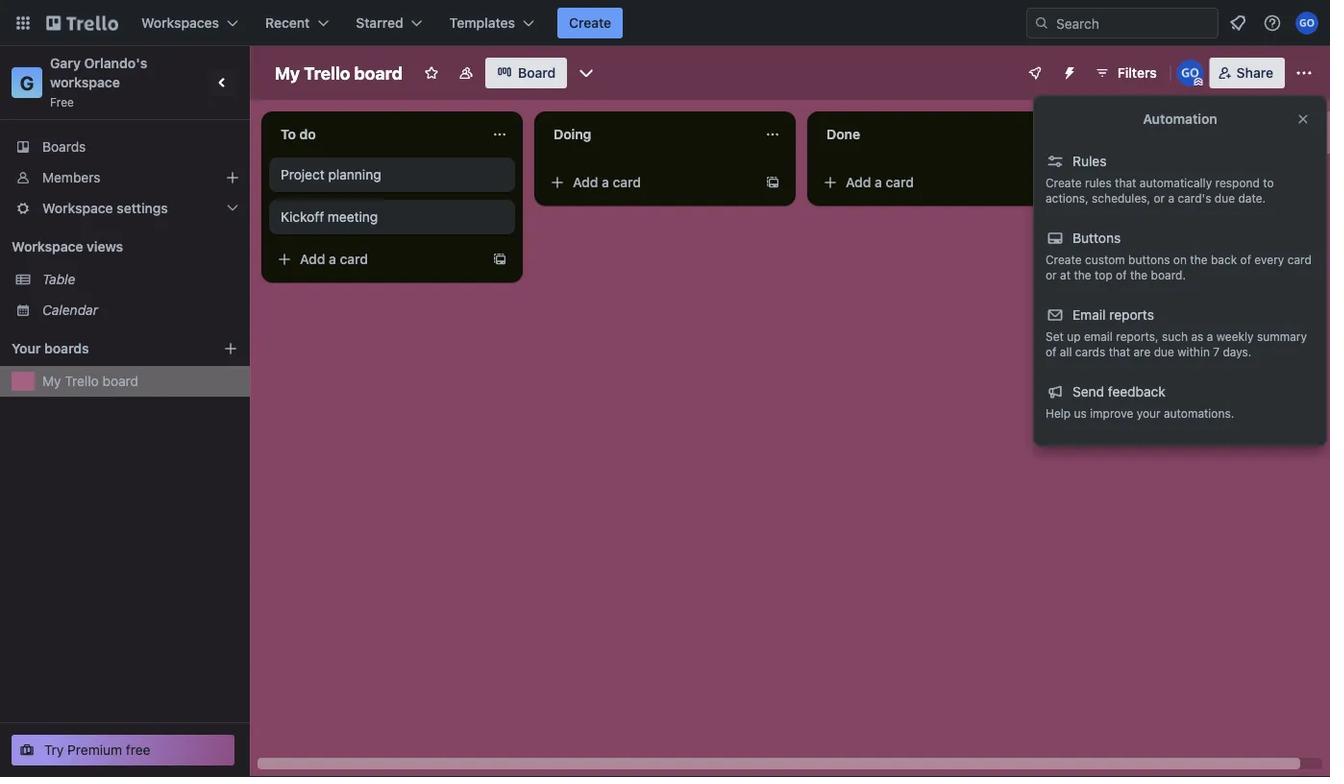 Task type: describe. For each thing, give the bounding box(es) containing it.
create for create
[[569, 15, 612, 31]]

actions,
[[1046, 191, 1089, 205]]

2 horizontal spatial the
[[1190, 253, 1208, 266]]

at
[[1060, 268, 1071, 282]]

within
[[1178, 345, 1210, 359]]

summary
[[1257, 330, 1307, 343]]

top
[[1095, 268, 1113, 282]]

doing
[[554, 126, 592, 142]]

card for doing
[[613, 174, 641, 190]]

rules
[[1073, 153, 1107, 169]]

send feedback
[[1073, 384, 1166, 400]]

to do
[[281, 126, 316, 142]]

custom
[[1085, 253, 1125, 266]]

card for to do
[[340, 251, 368, 267]]

workspace settings
[[42, 200, 168, 216]]

switch to… image
[[13, 13, 33, 33]]

create for create rules that automatically respond to actions, schedules, or a card's due date.
[[1046, 176, 1082, 189]]

add a card for to do
[[300, 251, 368, 267]]

board link
[[485, 58, 567, 88]]

add inside button
[[1115, 124, 1141, 140]]

all
[[1060, 345, 1072, 359]]

workspace views
[[12, 239, 123, 255]]

share
[[1237, 65, 1274, 81]]

calendar link
[[42, 301, 238, 320]]

filters button
[[1089, 58, 1163, 88]]

of inside 'set up email reports, such as a weekly summary of all cards that are due within 7 days.'
[[1046, 345, 1057, 359]]

add a card for doing
[[573, 174, 641, 190]]

free
[[126, 743, 150, 759]]

your
[[1137, 407, 1161, 420]]

1 horizontal spatial the
[[1130, 268, 1148, 282]]

search image
[[1034, 15, 1050, 31]]

1 vertical spatial my
[[42, 373, 61, 389]]

try premium free
[[44, 743, 150, 759]]

email
[[1073, 307, 1106, 323]]

your boards
[[12, 341, 89, 357]]

gary
[[50, 55, 81, 71]]

add a card button for to do
[[269, 244, 485, 275]]

create rules that automatically respond to actions, schedules, or a card's due date.
[[1046, 176, 1274, 205]]

cards
[[1076, 345, 1106, 359]]

or inside the create rules that automatically respond to actions, schedules, or a card's due date.
[[1154, 191, 1165, 205]]

g link
[[12, 67, 42, 98]]

a inside the create rules that automatically respond to actions, schedules, or a card's due date.
[[1169, 191, 1175, 205]]

create from template… image for doing
[[765, 175, 781, 190]]

my trello board link
[[42, 372, 238, 391]]

your boards with 1 items element
[[12, 337, 194, 361]]

project planning
[[281, 167, 381, 183]]

add a card button for doing
[[542, 167, 758, 198]]

workspaces button
[[130, 8, 250, 38]]

date.
[[1239, 191, 1266, 205]]

rules
[[1085, 176, 1112, 189]]

show menu image
[[1295, 63, 1314, 83]]

to
[[281, 126, 296, 142]]

create from template… image
[[492, 252, 508, 267]]

try premium free button
[[12, 735, 235, 766]]

members link
[[0, 162, 250, 193]]

g
[[20, 71, 34, 94]]

1 vertical spatial of
[[1116, 268, 1127, 282]]

up
[[1067, 330, 1081, 343]]

add for done
[[846, 174, 871, 190]]

star or unstar board image
[[424, 65, 439, 81]]

days.
[[1223, 345, 1252, 359]]

workspace navigation collapse icon image
[[210, 69, 236, 96]]

to
[[1263, 176, 1274, 189]]

your
[[12, 341, 41, 357]]

automatically
[[1140, 176, 1212, 189]]

share button
[[1210, 58, 1285, 88]]

workspace
[[50, 75, 120, 90]]

set
[[1046, 330, 1064, 343]]

0 notifications image
[[1227, 12, 1250, 35]]

Board name text field
[[265, 58, 412, 88]]

a inside 'set up email reports, such as a weekly summary of all cards that are due within 7 days.'
[[1207, 330, 1214, 343]]

planning
[[328, 167, 381, 183]]

done
[[827, 126, 861, 142]]

add for doing
[[573, 174, 598, 190]]

boards link
[[0, 132, 250, 162]]

card for done
[[886, 174, 914, 190]]

templates button
[[438, 8, 546, 38]]

add board image
[[223, 341, 238, 357]]

views
[[87, 239, 123, 255]]

project planning link
[[281, 165, 504, 185]]

email reports
[[1073, 307, 1155, 323]]

primary element
[[0, 0, 1331, 46]]

project
[[281, 167, 325, 183]]

automations.
[[1164, 407, 1235, 420]]

are
[[1134, 345, 1151, 359]]

premium
[[67, 743, 122, 759]]

add for to do
[[300, 251, 325, 267]]

boards
[[42, 139, 86, 155]]

schedules,
[[1092, 191, 1151, 205]]

list
[[1197, 124, 1216, 140]]

back to home image
[[46, 8, 118, 38]]

buttons
[[1129, 253, 1170, 266]]

orlando's
[[84, 55, 147, 71]]

send
[[1073, 384, 1105, 400]]

power ups image
[[1027, 65, 1043, 81]]

kickoff
[[281, 209, 324, 225]]

0 horizontal spatial my trello board
[[42, 373, 139, 389]]

Search field
[[1050, 9, 1218, 37]]

us
[[1074, 407, 1087, 420]]

every
[[1255, 253, 1285, 266]]

add another list
[[1115, 124, 1216, 140]]

buttons
[[1073, 230, 1121, 246]]

such
[[1162, 330, 1188, 343]]



Task type: vqa. For each thing, say whether or not it's contained in the screenshot.
that within the "CREATE RULES THAT AUTOMATICALLY RESPOND TO ACTIONS, SCHEDULES, OR A CARD'S DUE DATE."
yes



Task type: locate. For each thing, give the bounding box(es) containing it.
0 horizontal spatial add a card button
[[269, 244, 485, 275]]

Doing text field
[[542, 119, 754, 150]]

workspace visible image
[[459, 65, 474, 81]]

trello down recent 'dropdown button'
[[304, 62, 350, 83]]

do
[[300, 126, 316, 142]]

1 vertical spatial workspace
[[12, 239, 83, 255]]

0 horizontal spatial trello
[[65, 373, 99, 389]]

board down the your boards with 1 items element
[[102, 373, 139, 389]]

starred
[[356, 15, 403, 31]]

1 vertical spatial or
[[1046, 268, 1057, 282]]

add down kickoff
[[300, 251, 325, 267]]

Done text field
[[815, 119, 1027, 150]]

a for to do
[[329, 251, 336, 267]]

1 horizontal spatial board
[[354, 62, 403, 83]]

my down 'recent'
[[275, 62, 300, 83]]

settings
[[117, 200, 168, 216]]

card right every
[[1288, 253, 1312, 266]]

of right back
[[1241, 253, 1252, 266]]

1 horizontal spatial create from template… image
[[1038, 175, 1054, 190]]

trello down boards
[[65, 373, 99, 389]]

To do text field
[[269, 119, 481, 150]]

board
[[354, 62, 403, 83], [102, 373, 139, 389]]

board down starred
[[354, 62, 403, 83]]

table link
[[42, 270, 238, 289]]

board inside text box
[[354, 62, 403, 83]]

workspaces
[[141, 15, 219, 31]]

workspace down members
[[42, 200, 113, 216]]

0 horizontal spatial or
[[1046, 268, 1057, 282]]

2 vertical spatial of
[[1046, 345, 1057, 359]]

card down done text field
[[886, 174, 914, 190]]

create up the actions,
[[1046, 176, 1082, 189]]

card inside create custom buttons on the back of every card or at the top of the board.
[[1288, 253, 1312, 266]]

1 vertical spatial due
[[1154, 345, 1175, 359]]

that inside 'set up email reports, such as a weekly summary of all cards that are due within 7 days.'
[[1109, 345, 1131, 359]]

of left the all
[[1046, 345, 1057, 359]]

0 vertical spatial my
[[275, 62, 300, 83]]

1 horizontal spatial due
[[1215, 191, 1235, 205]]

gary orlando's workspace free
[[50, 55, 151, 109]]

respond
[[1216, 176, 1260, 189]]

try
[[44, 743, 64, 759]]

a down done text field
[[875, 174, 882, 190]]

close popover image
[[1296, 112, 1311, 127]]

that
[[1115, 176, 1137, 189], [1109, 345, 1131, 359]]

due down respond
[[1215, 191, 1235, 205]]

a right 'as'
[[1207, 330, 1214, 343]]

2 create from template… image from the left
[[1038, 175, 1054, 190]]

add a card for done
[[846, 174, 914, 190]]

create for create custom buttons on the back of every card or at the top of the board.
[[1046, 253, 1082, 266]]

kickoff meeting link
[[281, 208, 504, 227]]

due
[[1215, 191, 1235, 205], [1154, 345, 1175, 359]]

board.
[[1151, 268, 1186, 282]]

the right on
[[1190, 253, 1208, 266]]

2 horizontal spatial add a card button
[[815, 167, 1031, 198]]

0 vertical spatial trello
[[304, 62, 350, 83]]

create custom buttons on the back of every card or at the top of the board.
[[1046, 253, 1312, 282]]

gary orlando (garyorlando) image
[[1296, 12, 1319, 35], [1177, 60, 1204, 87]]

card's
[[1178, 191, 1212, 205]]

add left another at the right of page
[[1115, 124, 1141, 140]]

create
[[569, 15, 612, 31], [1046, 176, 1082, 189], [1046, 253, 1082, 266]]

the down buttons at the top right
[[1130, 268, 1148, 282]]

a for doing
[[602, 174, 609, 190]]

0 vertical spatial my trello board
[[275, 62, 403, 83]]

another
[[1144, 124, 1193, 140]]

2 vertical spatial create
[[1046, 253, 1082, 266]]

add a card button for done
[[815, 167, 1031, 198]]

add a card button down doing text field
[[542, 167, 758, 198]]

add a card button down done text field
[[815, 167, 1031, 198]]

0 horizontal spatial add a card
[[300, 251, 368, 267]]

gary orlando (garyorlando) image right open information menu "image"
[[1296, 12, 1319, 35]]

1 create from template… image from the left
[[765, 175, 781, 190]]

0 vertical spatial of
[[1241, 253, 1252, 266]]

that up the schedules,
[[1115, 176, 1137, 189]]

2 horizontal spatial add a card
[[846, 174, 914, 190]]

free
[[50, 95, 74, 109]]

trello inside text box
[[304, 62, 350, 83]]

gary orlando's workspace link
[[50, 55, 151, 90]]

reports,
[[1116, 330, 1159, 343]]

due inside 'set up email reports, such as a weekly summary of all cards that are due within 7 days.'
[[1154, 345, 1175, 359]]

0 vertical spatial workspace
[[42, 200, 113, 216]]

workspace up table
[[12, 239, 83, 255]]

workspace settings button
[[0, 193, 250, 224]]

due inside the create rules that automatically respond to actions, schedules, or a card's due date.
[[1215, 191, 1235, 205]]

a down automatically
[[1169, 191, 1175, 205]]

1 vertical spatial that
[[1109, 345, 1131, 359]]

weekly
[[1217, 330, 1254, 343]]

0 vertical spatial due
[[1215, 191, 1235, 205]]

0 vertical spatial gary orlando (garyorlando) image
[[1296, 12, 1319, 35]]

create inside the create rules that automatically respond to actions, schedules, or a card's due date.
[[1046, 176, 1082, 189]]

recent button
[[254, 8, 341, 38]]

0 vertical spatial or
[[1154, 191, 1165, 205]]

0 horizontal spatial due
[[1154, 345, 1175, 359]]

my trello board down starred
[[275, 62, 403, 83]]

my trello board down the your boards with 1 items element
[[42, 373, 139, 389]]

automation
[[1143, 111, 1218, 127]]

add a card button
[[542, 167, 758, 198], [815, 167, 1031, 198], [269, 244, 485, 275]]

create inside create custom buttons on the back of every card or at the top of the board.
[[1046, 253, 1082, 266]]

1 horizontal spatial gary orlando (garyorlando) image
[[1296, 12, 1319, 35]]

0 horizontal spatial of
[[1046, 345, 1057, 359]]

a down doing text field
[[602, 174, 609, 190]]

a for done
[[875, 174, 882, 190]]

the right at
[[1074, 268, 1092, 282]]

0 vertical spatial board
[[354, 62, 403, 83]]

gary orlando (garyorlando) image up automation
[[1177, 60, 1204, 87]]

back
[[1211, 253, 1237, 266]]

filters
[[1118, 65, 1157, 81]]

create up customize views icon
[[569, 15, 612, 31]]

feedback
[[1108, 384, 1166, 400]]

create button
[[558, 8, 623, 38]]

workspace for workspace views
[[12, 239, 83, 255]]

add a card down doing
[[573, 174, 641, 190]]

help
[[1046, 407, 1071, 420]]

1 horizontal spatial of
[[1116, 268, 1127, 282]]

0 horizontal spatial create from template… image
[[765, 175, 781, 190]]

1 horizontal spatial my trello board
[[275, 62, 403, 83]]

1 horizontal spatial trello
[[304, 62, 350, 83]]

0 horizontal spatial my
[[42, 373, 61, 389]]

1 horizontal spatial my
[[275, 62, 300, 83]]

0 horizontal spatial gary orlando (garyorlando) image
[[1177, 60, 1204, 87]]

on
[[1174, 253, 1187, 266]]

this member is an admin of this board. image
[[1195, 78, 1203, 87]]

as
[[1192, 330, 1204, 343]]

reports
[[1110, 307, 1155, 323]]

0 horizontal spatial the
[[1074, 268, 1092, 282]]

add another list button
[[1081, 112, 1331, 154]]

due down such
[[1154, 345, 1175, 359]]

templates
[[450, 15, 515, 31]]

create from template… image for done
[[1038, 175, 1054, 190]]

recent
[[265, 15, 310, 31]]

card down doing text field
[[613, 174, 641, 190]]

create inside button
[[569, 15, 612, 31]]

the
[[1190, 253, 1208, 266], [1074, 268, 1092, 282], [1130, 268, 1148, 282]]

table
[[42, 272, 75, 287]]

a down kickoff meeting
[[329, 251, 336, 267]]

create up at
[[1046, 253, 1082, 266]]

add a card down kickoff meeting
[[300, 251, 368, 267]]

add down done
[[846, 174, 871, 190]]

that inside the create rules that automatically respond to actions, schedules, or a card's due date.
[[1115, 176, 1137, 189]]

automation image
[[1054, 58, 1081, 85]]

0 vertical spatial that
[[1115, 176, 1137, 189]]

1 horizontal spatial add a card button
[[542, 167, 758, 198]]

add down doing
[[573, 174, 598, 190]]

card down meeting
[[340, 251, 368, 267]]

0 horizontal spatial board
[[102, 373, 139, 389]]

or down automatically
[[1154, 191, 1165, 205]]

of right top
[[1116, 268, 1127, 282]]

my trello board
[[275, 62, 403, 83], [42, 373, 139, 389]]

create from template… image
[[765, 175, 781, 190], [1038, 175, 1054, 190]]

add a card button down 'kickoff meeting' link
[[269, 244, 485, 275]]

add a card down done
[[846, 174, 914, 190]]

7
[[1214, 345, 1220, 359]]

customize views image
[[577, 63, 596, 83]]

add
[[1115, 124, 1141, 140], [573, 174, 598, 190], [846, 174, 871, 190], [300, 251, 325, 267]]

1 horizontal spatial add a card
[[573, 174, 641, 190]]

or inside create custom buttons on the back of every card or at the top of the board.
[[1046, 268, 1057, 282]]

calendar
[[42, 302, 98, 318]]

boards
[[44, 341, 89, 357]]

add a card
[[573, 174, 641, 190], [846, 174, 914, 190], [300, 251, 368, 267]]

1 vertical spatial gary orlando (garyorlando) image
[[1177, 60, 1204, 87]]

a
[[602, 174, 609, 190], [875, 174, 882, 190], [1169, 191, 1175, 205], [329, 251, 336, 267], [1207, 330, 1214, 343]]

improve
[[1090, 407, 1134, 420]]

1 vertical spatial trello
[[65, 373, 99, 389]]

1 vertical spatial board
[[102, 373, 139, 389]]

my inside text box
[[275, 62, 300, 83]]

my trello board inside text box
[[275, 62, 403, 83]]

2 horizontal spatial of
[[1241, 253, 1252, 266]]

1 vertical spatial my trello board
[[42, 373, 139, 389]]

or left at
[[1046, 268, 1057, 282]]

my down your boards
[[42, 373, 61, 389]]

workspace for workspace settings
[[42, 200, 113, 216]]

email
[[1084, 330, 1113, 343]]

that left are
[[1109, 345, 1131, 359]]

starred button
[[344, 8, 434, 38]]

workspace inside dropdown button
[[42, 200, 113, 216]]

0 vertical spatial create
[[569, 15, 612, 31]]

1 horizontal spatial or
[[1154, 191, 1165, 205]]

help us improve your automations.
[[1046, 407, 1235, 420]]

kickoff meeting
[[281, 209, 378, 225]]

1 vertical spatial create
[[1046, 176, 1082, 189]]

members
[[42, 170, 100, 186]]

card
[[613, 174, 641, 190], [886, 174, 914, 190], [340, 251, 368, 267], [1288, 253, 1312, 266]]

set up email reports, such as a weekly summary of all cards that are due within 7 days.
[[1046, 330, 1307, 359]]

open information menu image
[[1263, 13, 1282, 33]]



